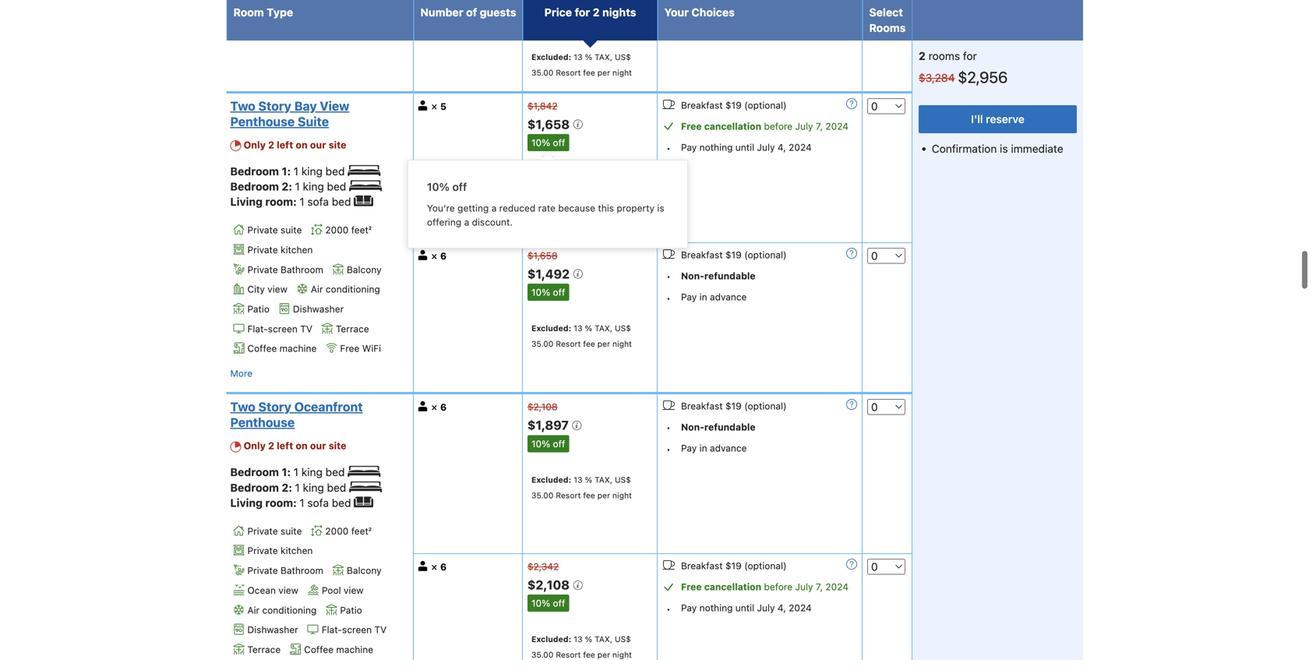 Task type: vqa. For each thing, say whether or not it's contained in the screenshot.
More
yes



Task type: describe. For each thing, give the bounding box(es) containing it.
1 excluded: from the top
[[532, 52, 572, 61]]

1 cancellation from the top
[[705, 121, 762, 132]]

our for penthouse
[[310, 440, 326, 452]]

1 horizontal spatial conditioning
[[326, 284, 380, 295]]

$1,842
[[528, 100, 558, 111]]

10% off right guests
[[532, 15, 565, 26]]

1 vertical spatial for
[[963, 50, 977, 62]]

0 horizontal spatial tv
[[300, 323, 313, 334]]

suite
[[298, 114, 329, 129]]

1 vertical spatial patio
[[340, 605, 362, 616]]

more link
[[230, 366, 253, 381]]

more details on meals and payment options image
[[847, 98, 857, 109]]

2000 for conditioning
[[325, 225, 349, 235]]

1 vertical spatial coffee machine
[[304, 644, 373, 655]]

% for $1,492
[[585, 324, 593, 333]]

off left nights
[[553, 15, 565, 26]]

free for $2,108's more details on meals and payment options icon
[[681, 582, 702, 593]]

1 13 from the top
[[574, 52, 583, 61]]

5 private from the top
[[248, 546, 278, 556]]

0 horizontal spatial coffee
[[248, 343, 277, 354]]

night for $1,897
[[613, 491, 632, 500]]

2 refundable from the top
[[705, 422, 756, 433]]

pay in advance for second more details on meals and payment options icon from the bottom of the page
[[681, 443, 747, 454]]

2 pay from the top
[[681, 292, 697, 303]]

2 before from the top
[[764, 582, 793, 593]]

$1,492
[[528, 267, 573, 282]]

6 for $2,108
[[440, 562, 447, 573]]

two story bay view penthouse suite link
[[230, 98, 404, 129]]

1 vertical spatial flat-
[[322, 625, 342, 636]]

3 occupancy image from the top
[[418, 561, 429, 572]]

2000 feet² for conditioning
[[325, 225, 372, 235]]

3 pay from the top
[[681, 443, 697, 454]]

1 vertical spatial coffee
[[304, 644, 334, 655]]

more details on meals and payment options image for $1,492
[[847, 248, 857, 259]]

13 for $1,897
[[574, 475, 583, 484]]

2000 for view
[[325, 526, 349, 537]]

you're
[[427, 203, 455, 214]]

kitchen for ocean view
[[281, 546, 313, 556]]

excluded: for $2,108
[[532, 635, 572, 644]]

1 us$ from the top
[[615, 52, 631, 61]]

resort for $1,897
[[556, 491, 581, 500]]

1 nothing from the top
[[700, 142, 733, 153]]

0 vertical spatial flat-screen tv
[[248, 323, 313, 334]]

two for two story bay view penthouse suite
[[230, 99, 255, 113]]

1 sofa bed for two story bay view penthouse suite
[[300, 195, 354, 208]]

number
[[421, 6, 464, 19]]

2 • from the top
[[667, 271, 671, 282]]

number of guests
[[421, 6, 517, 19]]

your
[[665, 6, 689, 19]]

4 pay from the top
[[681, 603, 697, 614]]

price for 2 nights
[[545, 6, 637, 19]]

couch image
[[354, 497, 373, 508]]

2 breakfast $19 (optional) from the top
[[681, 250, 787, 260]]

1 vertical spatial screen
[[342, 625, 372, 636]]

1 • from the top
[[667, 143, 671, 154]]

1 10% off. you're getting a reduced rate because this property is offering a discount.. element from the top
[[528, 12, 569, 30]]

35.00 for $1,492
[[532, 339, 554, 349]]

3 $19 from the top
[[726, 401, 742, 412]]

5 • from the top
[[667, 444, 671, 455]]

1 pay nothing until july 4, 2024 from the top
[[681, 142, 812, 153]]

type
[[267, 6, 293, 19]]

2 nothing from the top
[[700, 603, 733, 614]]

ocean
[[248, 585, 276, 596]]

× 6 for $1,492
[[431, 250, 447, 262]]

2 in from the top
[[700, 443, 708, 454]]

10% off. you're getting a reduced rate because this property is offering a discount.. element for $1,897
[[528, 435, 569, 452]]

price
[[545, 6, 572, 19]]

fee for $1,897
[[583, 491, 595, 500]]

0 vertical spatial screen
[[268, 323, 298, 334]]

living room: for two story bay view penthouse suite
[[230, 195, 300, 208]]

0 horizontal spatial for
[[575, 6, 590, 19]]

balcony for pool view
[[347, 565, 382, 576]]

2 rooms for
[[919, 50, 977, 62]]

0 vertical spatial air conditioning
[[311, 284, 380, 295]]

10% off for $1,658
[[532, 137, 565, 148]]

non-refundable for second more details on meals and payment options icon from the bottom of the page
[[681, 422, 756, 433]]

pool view
[[322, 585, 364, 596]]

1 horizontal spatial tv
[[375, 625, 387, 636]]

us$ for $1,492
[[615, 324, 631, 333]]

you're getting a reduced rate because this property is offering a discount.
[[427, 203, 665, 228]]

1 breakfast $19 (optional) from the top
[[681, 100, 787, 111]]

oceanfront
[[294, 400, 363, 415]]

$1,897
[[528, 418, 572, 433]]

fee for $2,108
[[583, 650, 595, 660]]

us$ for $1,897
[[615, 475, 631, 484]]

1 private from the top
[[248, 225, 278, 235]]

room
[[233, 6, 264, 19]]

10% for $1,658
[[532, 137, 551, 148]]

1 vertical spatial a
[[464, 217, 469, 228]]

ocean view
[[248, 585, 299, 596]]

wifi
[[362, 343, 381, 354]]

2 (optional) from the top
[[745, 250, 787, 260]]

$2,956
[[958, 68, 1008, 86]]

two story bay view penthouse suite
[[230, 99, 350, 129]]

your choices
[[665, 6, 735, 19]]

1 horizontal spatial terrace
[[336, 323, 369, 334]]

more
[[230, 368, 253, 379]]

4 breakfast from the top
[[681, 561, 723, 572]]

1 sofa bed for two story oceanfront penthouse
[[300, 497, 354, 509]]

$2,342
[[528, 561, 559, 572]]

1 breakfast from the top
[[681, 100, 723, 111]]

0 vertical spatial patio
[[248, 304, 270, 315]]

2 6 from the top
[[440, 402, 447, 413]]

0 horizontal spatial terrace
[[248, 644, 281, 655]]

per for $1,897
[[598, 491, 610, 500]]

two story oceanfront penthouse link
[[230, 399, 404, 431]]

3 breakfast $19 (optional) from the top
[[681, 401, 787, 412]]

2 4, from the top
[[778, 603, 786, 614]]

0 horizontal spatial air
[[248, 605, 260, 616]]

× for occupancy icon related to two story oceanfront penthouse
[[431, 401, 438, 413]]

2 more details on meals and payment options image from the top
[[847, 399, 857, 410]]

2 free cancellation before july 7, 2024 from the top
[[681, 582, 849, 593]]

two story oceanfront penthouse
[[230, 400, 363, 430]]

2 pay nothing until july 4, 2024 from the top
[[681, 603, 812, 614]]

i'll reserve button
[[919, 105, 1077, 133]]

per for $1,492
[[598, 339, 610, 349]]

3 (optional) from the top
[[745, 401, 787, 412]]

balcony for air conditioning
[[347, 264, 382, 275]]

view
[[320, 99, 350, 113]]

2 $1,658 from the top
[[528, 250, 558, 261]]

1 $1,658 from the top
[[528, 117, 573, 132]]

night for $2,108
[[613, 650, 632, 660]]

1 % from the top
[[585, 52, 593, 61]]

1 pay from the top
[[681, 142, 697, 153]]

property
[[617, 203, 655, 214]]

city view
[[248, 284, 288, 295]]

0 horizontal spatial flat-
[[248, 323, 268, 334]]

4 (optional) from the top
[[745, 561, 787, 572]]

confirmation
[[932, 142, 997, 155]]

living for two story bay view penthouse suite
[[230, 195, 263, 208]]

1 free cancellation before july 7, 2024 from the top
[[681, 121, 849, 132]]

1 4, from the top
[[778, 142, 786, 153]]

0 vertical spatial a
[[492, 203, 497, 214]]

10% off. you're getting a reduced rate because this property is offering a discount.. element for $2,108
[[528, 595, 569, 612]]

fee for $1,492
[[583, 339, 595, 349]]

nights
[[603, 6, 637, 19]]

discount.
[[472, 217, 513, 228]]

1 13 % tax, us$ 35.00 resort fee per night from the top
[[532, 52, 632, 77]]

2000 feet² for view
[[325, 526, 372, 537]]

2 $2,108 from the top
[[528, 578, 573, 593]]

view for city view
[[268, 284, 288, 295]]

getting
[[458, 203, 489, 214]]

only 2 left on our site for penthouse
[[244, 440, 347, 452]]

1 vertical spatial air conditioning
[[248, 605, 317, 616]]

occupancy image for two story bay view penthouse suite
[[418, 100, 429, 111]]

us$ for $2,108
[[615, 635, 631, 644]]

2 private from the top
[[248, 244, 278, 255]]

0 vertical spatial machine
[[280, 343, 317, 354]]

2 down two story oceanfront penthouse
[[268, 440, 274, 452]]

1 until from the top
[[736, 142, 755, 153]]

because
[[558, 203, 596, 214]]

1 before from the top
[[764, 121, 793, 132]]

night for $1,492
[[613, 339, 632, 349]]

non-refundable for $1,492's more details on meals and payment options icon
[[681, 271, 756, 281]]

i'll reserve
[[972, 113, 1025, 126]]

1 advance from the top
[[710, 292, 747, 303]]

2 left nights
[[593, 6, 600, 19]]

couch image
[[354, 196, 373, 207]]

$3,284
[[919, 71, 955, 84]]

left for bay
[[277, 139, 293, 150]]

non- for $1,492's more details on meals and payment options icon
[[681, 271, 705, 281]]

1 vertical spatial dishwasher
[[248, 625, 298, 636]]

4 $19 from the top
[[726, 561, 742, 572]]

3 breakfast from the top
[[681, 401, 723, 412]]

5
[[440, 101, 447, 112]]

occupancy image
[[418, 250, 429, 260]]

13 % tax, us$ 35.00 resort fee per night for $1,492
[[532, 324, 632, 349]]

2 $19 from the top
[[726, 250, 742, 260]]

4 • from the top
[[667, 422, 671, 433]]

3 • from the top
[[667, 293, 671, 304]]

view for ocean view
[[279, 585, 299, 596]]

2 × 6 from the top
[[431, 401, 447, 413]]

sofa for two story oceanfront penthouse
[[307, 497, 329, 509]]

10% up 'you're'
[[427, 180, 450, 193]]

private kitchen for ocean
[[248, 546, 313, 556]]

free for more details on meals and payment options image
[[681, 121, 702, 132]]

room: for penthouse
[[265, 497, 297, 509]]

0 vertical spatial coffee machine
[[248, 343, 317, 354]]

13 % tax, us$ 35.00 resort fee per night for $1,897
[[532, 475, 632, 500]]

tax, for $1,897
[[595, 475, 613, 484]]

of
[[466, 6, 477, 19]]

bedroom 1: for two story oceanfront penthouse
[[230, 466, 294, 479]]

tax, for $2,108
[[595, 635, 613, 644]]

2 7, from the top
[[816, 582, 823, 593]]

feet² for air conditioning
[[351, 225, 372, 235]]

10% off for $1,492
[[532, 287, 565, 298]]

10% off. you're getting a reduced rate because this property is offering a discount.. element for $1,658
[[528, 134, 569, 151]]

view for pool view
[[344, 585, 364, 596]]

1 refundable from the top
[[705, 271, 756, 281]]

pool
[[322, 585, 341, 596]]

× 5
[[431, 100, 447, 112]]

rate
[[538, 203, 556, 214]]

1 7, from the top
[[816, 121, 823, 132]]

resort for $2,108
[[556, 650, 581, 660]]

1 fee from the top
[[583, 68, 595, 77]]

1 resort from the top
[[556, 68, 581, 77]]



Task type: locate. For each thing, give the bounding box(es) containing it.
2 per from the top
[[598, 339, 610, 349]]

2000 feet² down couch icon
[[325, 526, 372, 537]]

0 vertical spatial refundable
[[705, 271, 756, 281]]

0 vertical spatial story
[[258, 99, 292, 113]]

1 penthouse from the top
[[230, 114, 295, 129]]

4 13 % tax, us$ 35.00 resort fee per night from the top
[[532, 635, 632, 660]]

non-
[[681, 271, 705, 281], [681, 422, 705, 433]]

0 vertical spatial non-
[[681, 271, 705, 281]]

1 on from the top
[[296, 139, 308, 150]]

$3,284 $2,956
[[919, 68, 1008, 86]]

living room:
[[230, 195, 300, 208], [230, 497, 300, 509]]

2 private kitchen from the top
[[248, 546, 313, 556]]

room type
[[233, 6, 293, 19]]

conditioning up free wifi
[[326, 284, 380, 295]]

10% off. you're getting a reduced rate because this property is offering a discount.. element for $1,492
[[528, 284, 569, 301]]

10% off. you're getting a reduced rate because this property is offering a discount.. element down $1,492
[[528, 284, 569, 301]]

is
[[1000, 142, 1008, 155], [657, 203, 665, 214]]

1 two from the top
[[230, 99, 255, 113]]

bathroom up ocean view
[[281, 565, 324, 576]]

2 story from the top
[[258, 400, 292, 415]]

10% off down $1,492
[[532, 287, 565, 298]]

10% off. you're getting a reduced rate because this property is offering a discount.. element right guests
[[528, 12, 569, 30]]

10% for $1,492
[[532, 287, 551, 298]]

private suite up city view
[[248, 225, 302, 235]]

pay in advance for $1,492's more details on meals and payment options icon
[[681, 292, 747, 303]]

1 35.00 from the top
[[532, 68, 554, 77]]

% for $1,897
[[585, 475, 593, 484]]

our
[[310, 139, 326, 150], [310, 440, 326, 452]]

bathroom for ocean view
[[281, 565, 324, 576]]

cancellation
[[705, 121, 762, 132], [705, 582, 762, 593]]

2 us$ from the top
[[615, 324, 631, 333]]

3 13 % tax, us$ 35.00 resort fee per night from the top
[[532, 475, 632, 500]]

more details on meals and payment options image
[[847, 248, 857, 259], [847, 399, 857, 410], [847, 559, 857, 570]]

1 vertical spatial flat-screen tv
[[322, 625, 387, 636]]

site for two story bay view penthouse suite
[[329, 139, 347, 150]]

1 vertical spatial air
[[248, 605, 260, 616]]

off up getting
[[453, 180, 467, 193]]

1 in from the top
[[700, 292, 708, 303]]

1 vertical spatial 6
[[440, 402, 447, 413]]

kitchen up ocean view
[[281, 546, 313, 556]]

coffee up more
[[248, 343, 277, 354]]

1 sofa from the top
[[307, 195, 329, 208]]

a up discount.
[[492, 203, 497, 214]]

conditioning down ocean view
[[262, 605, 317, 616]]

10% for $2,108
[[532, 598, 551, 609]]

0 vertical spatial 1 sofa bed
[[300, 195, 354, 208]]

story inside the two story bay view penthouse suite
[[258, 99, 292, 113]]

patio down "city"
[[248, 304, 270, 315]]

1 2000 feet² from the top
[[325, 225, 372, 235]]

$1,658 down $1,842
[[528, 117, 573, 132]]

3 more details on meals and payment options image from the top
[[847, 559, 857, 570]]

0 vertical spatial only 2 left on our site
[[244, 139, 347, 150]]

× 6 for $2,108
[[431, 561, 447, 573]]

room:
[[265, 195, 297, 208], [265, 497, 297, 509]]

private
[[248, 225, 278, 235], [248, 244, 278, 255], [248, 264, 278, 275], [248, 526, 278, 537], [248, 546, 278, 556], [248, 565, 278, 576]]

1 story from the top
[[258, 99, 292, 113]]

off for $1,658
[[553, 137, 565, 148]]

6 for $1,492
[[440, 251, 447, 262]]

1 vertical spatial nothing
[[700, 603, 733, 614]]

4 per from the top
[[598, 650, 610, 660]]

1 vertical spatial kitchen
[[281, 546, 313, 556]]

1 vertical spatial until
[[736, 603, 755, 614]]

1 vertical spatial tv
[[375, 625, 387, 636]]

penthouse down the bay
[[230, 114, 295, 129]]

sofa left couch icon
[[307, 497, 329, 509]]

story
[[258, 99, 292, 113], [258, 400, 292, 415]]

2 tax, from the top
[[595, 324, 613, 333]]

feet² for pool view
[[351, 526, 372, 537]]

free wifi
[[340, 343, 381, 354]]

0 horizontal spatial screen
[[268, 323, 298, 334]]

flat- down "city"
[[248, 323, 268, 334]]

coffee machine up more
[[248, 343, 317, 354]]

air conditioning
[[311, 284, 380, 295], [248, 605, 317, 616]]

3 % from the top
[[585, 475, 593, 484]]

confirmation is immediate
[[932, 142, 1064, 155]]

terrace up free wifi
[[336, 323, 369, 334]]

3 × 6 from the top
[[431, 561, 447, 573]]

1 vertical spatial non-refundable
[[681, 422, 756, 433]]

story inside two story oceanfront penthouse
[[258, 400, 292, 415]]

occupancy image
[[418, 100, 429, 111], [418, 402, 429, 412], [418, 561, 429, 572]]

1 tax, from the top
[[595, 52, 613, 61]]

0 vertical spatial terrace
[[336, 323, 369, 334]]

excluded: down price
[[532, 52, 572, 61]]

2 vertical spatial free
[[681, 582, 702, 593]]

for
[[575, 6, 590, 19], [963, 50, 977, 62]]

$1,658
[[528, 117, 573, 132], [528, 250, 558, 261]]

0 vertical spatial bedroom 1:
[[230, 165, 294, 178]]

off for $1,897
[[553, 438, 565, 449]]

2000 feet² down couch image
[[325, 225, 372, 235]]

two down the more link
[[230, 400, 255, 415]]

4 10% off. you're getting a reduced rate because this property is offering a discount.. element from the top
[[528, 435, 569, 452]]

1 vertical spatial only 2 left on our site
[[244, 440, 347, 452]]

1 bedroom 1: from the top
[[230, 165, 294, 178]]

on down two story oceanfront penthouse
[[296, 440, 308, 452]]

0 vertical spatial room:
[[265, 195, 297, 208]]

2 breakfast from the top
[[681, 250, 723, 260]]

private kitchen up ocean view
[[248, 546, 313, 556]]

1 feet² from the top
[[351, 225, 372, 235]]

4 private from the top
[[248, 526, 278, 537]]

1 vertical spatial on
[[296, 440, 308, 452]]

two for two story oceanfront penthouse
[[230, 400, 255, 415]]

bedroom 2: for two story oceanfront penthouse
[[230, 481, 295, 494]]

two inside the two story bay view penthouse suite
[[230, 99, 255, 113]]

sofa for two story bay view penthouse suite
[[307, 195, 329, 208]]

bedroom 2: for two story bay view penthouse suite
[[230, 180, 295, 193]]

4 fee from the top
[[583, 650, 595, 660]]

per
[[598, 68, 610, 77], [598, 339, 610, 349], [598, 491, 610, 500], [598, 650, 610, 660]]

0 vertical spatial pay in advance
[[681, 292, 747, 303]]

suite for city view
[[281, 225, 302, 235]]

1 vertical spatial bathroom
[[281, 565, 324, 576]]

1 kitchen from the top
[[281, 244, 313, 255]]

10% down $1,492
[[532, 287, 551, 298]]

balcony down couch image
[[347, 264, 382, 275]]

patio
[[248, 304, 270, 315], [340, 605, 362, 616]]

view right pool
[[344, 585, 364, 596]]

bay
[[294, 99, 317, 113]]

1 vertical spatial bedroom 1:
[[230, 466, 294, 479]]

select rooms
[[870, 6, 906, 34]]

1 vertical spatial only
[[244, 440, 266, 452]]

1 vertical spatial 7,
[[816, 582, 823, 593]]

until
[[736, 142, 755, 153], [736, 603, 755, 614]]

0 vertical spatial flat-
[[248, 323, 268, 334]]

suite up city view
[[281, 225, 302, 235]]

on for penthouse
[[296, 440, 308, 452]]

0 vertical spatial free cancellation before july 7, 2024
[[681, 121, 849, 132]]

1 6 from the top
[[440, 251, 447, 262]]

1 non- from the top
[[681, 271, 705, 281]]

13 % tax, us$ 35.00 resort fee per night for $2,108
[[532, 635, 632, 660]]

view
[[268, 284, 288, 295], [279, 585, 299, 596], [344, 585, 364, 596]]

10% off for $1,897
[[532, 438, 565, 449]]

1 × 6 from the top
[[431, 250, 447, 262]]

1 $19 from the top
[[726, 100, 742, 111]]

2 feet² from the top
[[351, 526, 372, 537]]

35.00 for $1,897
[[532, 491, 554, 500]]

1 vertical spatial before
[[764, 582, 793, 593]]

0 vertical spatial private kitchen
[[248, 244, 313, 255]]

1 living from the top
[[230, 195, 263, 208]]

2 kitchen from the top
[[281, 546, 313, 556]]

screen down city view
[[268, 323, 298, 334]]

10% right guests
[[532, 15, 551, 26]]

coffee down pool
[[304, 644, 334, 655]]

0 vertical spatial occupancy image
[[418, 100, 429, 111]]

1 vertical spatial private bathroom
[[248, 565, 324, 576]]

1 vertical spatial non-
[[681, 422, 705, 433]]

× 6
[[431, 250, 447, 262], [431, 401, 447, 413], [431, 561, 447, 573]]

2 fee from the top
[[583, 339, 595, 349]]

1 horizontal spatial a
[[492, 203, 497, 214]]

is down i'll reserve button
[[1000, 142, 1008, 155]]

2 private suite from the top
[[248, 526, 302, 537]]

flat-screen tv down "pool view"
[[322, 625, 387, 636]]

before
[[764, 121, 793, 132], [764, 582, 793, 593]]

penthouse
[[230, 114, 295, 129], [230, 415, 295, 430]]

tv
[[300, 323, 313, 334], [375, 625, 387, 636]]

0 vertical spatial $1,658
[[528, 117, 573, 132]]

1 vertical spatial × 6
[[431, 401, 447, 413]]

choices
[[692, 6, 735, 19]]

2 cancellation from the top
[[705, 582, 762, 593]]

two left the bay
[[230, 99, 255, 113]]

×
[[431, 100, 438, 112], [431, 250, 438, 262], [431, 401, 438, 413], [431, 561, 438, 573]]

13 % tax, us$ 35.00 resort fee per night
[[532, 52, 632, 77], [532, 324, 632, 349], [532, 475, 632, 500], [532, 635, 632, 660]]

2 down the two story bay view penthouse suite at the left top of page
[[268, 139, 274, 150]]

air
[[311, 284, 323, 295], [248, 605, 260, 616]]

1 horizontal spatial machine
[[336, 644, 373, 655]]

1 horizontal spatial flat-
[[322, 625, 342, 636]]

1 vertical spatial free cancellation before july 7, 2024
[[681, 582, 849, 593]]

breakfast $19 (optional)
[[681, 100, 787, 111], [681, 250, 787, 260], [681, 401, 787, 412], [681, 561, 787, 572]]

0 vertical spatial nothing
[[700, 142, 733, 153]]

private kitchen up city view
[[248, 244, 313, 255]]

0 vertical spatial bedroom 2:
[[230, 180, 295, 193]]

0 vertical spatial dishwasher
[[293, 304, 344, 315]]

guests
[[480, 6, 517, 19]]

1 horizontal spatial for
[[963, 50, 977, 62]]

× for occupancy icon related to two story bay view penthouse suite
[[431, 100, 438, 112]]

13
[[574, 52, 583, 61], [574, 324, 583, 333], [574, 475, 583, 484], [574, 635, 583, 644]]

on down suite at the left
[[296, 139, 308, 150]]

rooms
[[870, 21, 906, 34]]

private bathroom for city view
[[248, 264, 324, 275]]

our down suite at the left
[[310, 139, 326, 150]]

3 35.00 from the top
[[532, 491, 554, 500]]

suite for ocean view
[[281, 526, 302, 537]]

on
[[296, 139, 308, 150], [296, 440, 308, 452]]

35.00 for $2,108
[[532, 650, 554, 660]]

•
[[667, 143, 671, 154], [667, 271, 671, 282], [667, 293, 671, 304], [667, 422, 671, 433], [667, 444, 671, 455], [667, 604, 671, 615]]

1 horizontal spatial screen
[[342, 625, 372, 636]]

machine down "pool view"
[[336, 644, 373, 655]]

left down the two story bay view penthouse suite at the left top of page
[[277, 139, 293, 150]]

10% off for $2,108
[[532, 598, 565, 609]]

machine
[[280, 343, 317, 354], [336, 644, 373, 655]]

our down two story oceanfront penthouse link
[[310, 440, 326, 452]]

2 advance from the top
[[710, 443, 747, 454]]

2 10% off. you're getting a reduced rate because this property is offering a discount.. element from the top
[[528, 134, 569, 151]]

0 vertical spatial private suite
[[248, 225, 302, 235]]

pay
[[681, 142, 697, 153], [681, 292, 697, 303], [681, 443, 697, 454], [681, 603, 697, 614]]

only 2 left on our site for view
[[244, 139, 347, 150]]

1 vertical spatial 1 sofa bed
[[300, 497, 354, 509]]

10% off. you're getting a reduced rate because this property is offering a discount.. element down $1,897
[[528, 435, 569, 452]]

only 2 left on our site down two story oceanfront penthouse
[[244, 440, 347, 452]]

13 for $2,108
[[574, 635, 583, 644]]

3 per from the top
[[598, 491, 610, 500]]

private kitchen for city
[[248, 244, 313, 255]]

terrace
[[336, 323, 369, 334], [248, 644, 281, 655]]

city
[[248, 284, 265, 295]]

1 vertical spatial sofa
[[307, 497, 329, 509]]

only 2 left on our site down suite at the left
[[244, 139, 347, 150]]

only
[[244, 139, 266, 150], [244, 440, 266, 452]]

bedroom 1: down two story oceanfront penthouse
[[230, 466, 294, 479]]

1 $2,108 from the top
[[528, 402, 558, 413]]

0 vertical spatial 4,
[[778, 142, 786, 153]]

6 private from the top
[[248, 565, 278, 576]]

conditioning
[[326, 284, 380, 295], [262, 605, 317, 616]]

5 10% off. you're getting a reduced rate because this property is offering a discount.. element from the top
[[528, 595, 569, 612]]

tax, for $1,492
[[595, 324, 613, 333]]

machine left free wifi
[[280, 343, 317, 354]]

only 2 left on our site
[[244, 139, 347, 150], [244, 440, 347, 452]]

2 penthouse from the top
[[230, 415, 295, 430]]

1 private bathroom from the top
[[248, 264, 324, 275]]

1 vertical spatial machine
[[336, 644, 373, 655]]

site down two story oceanfront penthouse link
[[329, 440, 347, 452]]

0 vertical spatial before
[[764, 121, 793, 132]]

left for oceanfront
[[277, 440, 293, 452]]

1 room: from the top
[[265, 195, 297, 208]]

2 site from the top
[[329, 440, 347, 452]]

story for oceanfront
[[258, 400, 292, 415]]

0 horizontal spatial a
[[464, 217, 469, 228]]

2000 feet²
[[325, 225, 372, 235], [325, 526, 372, 537]]

private suite for city
[[248, 225, 302, 235]]

only for two story oceanfront penthouse
[[244, 440, 266, 452]]

site
[[329, 139, 347, 150], [329, 440, 347, 452]]

screen down "pool view"
[[342, 625, 372, 636]]

kitchen
[[281, 244, 313, 255], [281, 546, 313, 556]]

penthouse inside the two story bay view penthouse suite
[[230, 114, 295, 129]]

4 breakfast $19 (optional) from the top
[[681, 561, 787, 572]]

private bathroom up ocean view
[[248, 565, 324, 576]]

1 vertical spatial advance
[[710, 443, 747, 454]]

6 • from the top
[[667, 604, 671, 615]]

1 vertical spatial private suite
[[248, 526, 302, 537]]

10% off down $1,897
[[532, 438, 565, 449]]

2 35.00 from the top
[[532, 339, 554, 349]]

1 vertical spatial balcony
[[347, 565, 382, 576]]

0 vertical spatial feet²
[[351, 225, 372, 235]]

× for occupancy image
[[431, 250, 438, 262]]

offering
[[427, 217, 462, 228]]

suite up ocean view
[[281, 526, 302, 537]]

1 vertical spatial suite
[[281, 526, 302, 537]]

off down $1,492
[[553, 287, 565, 298]]

coffee machine
[[248, 343, 317, 354], [304, 644, 373, 655]]

resort for $1,492
[[556, 339, 581, 349]]

0 vertical spatial 2000
[[325, 225, 349, 235]]

off down $1,842
[[553, 137, 565, 148]]

us$
[[615, 52, 631, 61], [615, 324, 631, 333], [615, 475, 631, 484], [615, 635, 631, 644]]

0 vertical spatial more details on meals and payment options image
[[847, 248, 857, 259]]

bathroom
[[281, 264, 324, 275], [281, 565, 324, 576]]

resort
[[556, 68, 581, 77], [556, 339, 581, 349], [556, 491, 581, 500], [556, 650, 581, 660]]

dishwasher down ocean view
[[248, 625, 298, 636]]

1 horizontal spatial flat-screen tv
[[322, 625, 387, 636]]

coffee machine down "pool view"
[[304, 644, 373, 655]]

3 fee from the top
[[583, 491, 595, 500]]

air conditioning up free wifi
[[311, 284, 380, 295]]

10% off. you're getting a reduced rate because this property is offering a discount.. element
[[528, 12, 569, 30], [528, 134, 569, 151], [528, 284, 569, 301], [528, 435, 569, 452], [528, 595, 569, 612]]

1 vertical spatial story
[[258, 400, 292, 415]]

1 night from the top
[[613, 68, 632, 77]]

off down $1,897
[[553, 438, 565, 449]]

% for $2,108
[[585, 635, 593, 644]]

10% off. you're getting a reduced rate because this property is offering a discount.. element down $2,342
[[528, 595, 569, 612]]

story left oceanfront
[[258, 400, 292, 415]]

terrace down ocean
[[248, 644, 281, 655]]

non-refundable
[[681, 271, 756, 281], [681, 422, 756, 433]]

4 35.00 from the top
[[532, 650, 554, 660]]

penthouse inside two story oceanfront penthouse
[[230, 415, 295, 430]]

excluded:
[[532, 52, 572, 61], [532, 324, 572, 333], [532, 475, 572, 484], [532, 635, 572, 644]]

10% off down $2,342
[[532, 598, 565, 609]]

feet² down couch icon
[[351, 526, 372, 537]]

two inside two story oceanfront penthouse
[[230, 400, 255, 415]]

feet²
[[351, 225, 372, 235], [351, 526, 372, 537]]

this
[[598, 203, 614, 214]]

1 king bed
[[294, 165, 348, 178], [295, 180, 349, 193], [294, 466, 348, 479], [295, 481, 349, 494]]

left down two story oceanfront penthouse
[[277, 440, 293, 452]]

private suite
[[248, 225, 302, 235], [248, 526, 302, 537]]

0 vertical spatial suite
[[281, 225, 302, 235]]

1 private suite from the top
[[248, 225, 302, 235]]

advance
[[710, 292, 747, 303], [710, 443, 747, 454]]

per for $2,108
[[598, 650, 610, 660]]

0 vertical spatial left
[[277, 139, 293, 150]]

rooms
[[929, 50, 961, 62]]

0 vertical spatial private bathroom
[[248, 264, 324, 275]]

screen
[[268, 323, 298, 334], [342, 625, 372, 636]]

tax,
[[595, 52, 613, 61], [595, 324, 613, 333], [595, 475, 613, 484], [595, 635, 613, 644]]

reduced
[[499, 203, 536, 214]]

excluded: for $1,492
[[532, 324, 572, 333]]

0 vertical spatial bathroom
[[281, 264, 324, 275]]

is right property
[[657, 203, 665, 214]]

private suite up ocean view
[[248, 526, 302, 537]]

is inside you're getting a reduced rate because this property is offering a discount.
[[657, 203, 665, 214]]

10% down $1,842
[[532, 137, 551, 148]]

bedroom 2:
[[230, 180, 295, 193], [230, 481, 295, 494]]

1 vertical spatial cancellation
[[705, 582, 762, 593]]

3 night from the top
[[613, 491, 632, 500]]

4 resort from the top
[[556, 650, 581, 660]]

2 bathroom from the top
[[281, 565, 324, 576]]

1 bathroom from the top
[[281, 264, 324, 275]]

living for two story oceanfront penthouse
[[230, 497, 263, 509]]

flat-screen tv down city view
[[248, 323, 313, 334]]

1 living room: from the top
[[230, 195, 300, 208]]

on for view
[[296, 139, 308, 150]]

2 room: from the top
[[265, 497, 297, 509]]

0 vertical spatial until
[[736, 142, 755, 153]]

1 horizontal spatial air
[[311, 284, 323, 295]]

1 vertical spatial private kitchen
[[248, 546, 313, 556]]

0 vertical spatial coffee
[[248, 343, 277, 354]]

0 vertical spatial × 6
[[431, 250, 447, 262]]

a
[[492, 203, 497, 214], [464, 217, 469, 228]]

2 vertical spatial × 6
[[431, 561, 447, 573]]

10% for $1,897
[[532, 438, 551, 449]]

sofa
[[307, 195, 329, 208], [307, 497, 329, 509]]

1 horizontal spatial coffee
[[304, 644, 334, 655]]

excluded: for $1,897
[[532, 475, 572, 484]]

only for two story bay view penthouse suite
[[244, 139, 266, 150]]

excluded: down $1,492
[[532, 324, 572, 333]]

1 × from the top
[[431, 100, 438, 112]]

0 vertical spatial only
[[244, 139, 266, 150]]

view right ocean
[[279, 585, 299, 596]]

air right city view
[[311, 284, 323, 295]]

fee
[[583, 68, 595, 77], [583, 339, 595, 349], [583, 491, 595, 500], [583, 650, 595, 660]]

left
[[277, 139, 293, 150], [277, 440, 293, 452]]

air conditioning down ocean view
[[248, 605, 317, 616]]

view right "city"
[[268, 284, 288, 295]]

in
[[700, 292, 708, 303], [700, 443, 708, 454]]

bedroom 1: down the two story bay view penthouse suite at the left top of page
[[230, 165, 294, 178]]

0 vertical spatial 6
[[440, 251, 447, 262]]

2 resort from the top
[[556, 339, 581, 349]]

$2,108
[[528, 402, 558, 413], [528, 578, 573, 593]]

10% off down $1,842
[[532, 137, 565, 148]]

× for third occupancy icon
[[431, 561, 438, 573]]

living room: for two story oceanfront penthouse
[[230, 497, 300, 509]]

private bathroom up city view
[[248, 264, 324, 275]]

more details on meals and payment options image for $2,108
[[847, 559, 857, 570]]

10% off. you're getting a reduced rate because this property is offering a discount.. element down $1,842
[[528, 134, 569, 151]]

2 left rooms
[[919, 50, 926, 62]]

4 tax, from the top
[[595, 635, 613, 644]]

free cancellation before july 7, 2024
[[681, 121, 849, 132], [681, 582, 849, 593]]

0 vertical spatial penthouse
[[230, 114, 295, 129]]

king
[[302, 165, 323, 178], [303, 180, 324, 193], [302, 466, 323, 479], [303, 481, 324, 494]]

site down suite at the left
[[329, 139, 347, 150]]

excluded: down $1,897
[[532, 475, 572, 484]]

1 vertical spatial pay in advance
[[681, 443, 747, 454]]

1 bedroom 2: from the top
[[230, 180, 295, 193]]

dishwasher up free wifi
[[293, 304, 344, 315]]

0 vertical spatial air
[[311, 284, 323, 295]]

%
[[585, 52, 593, 61], [585, 324, 593, 333], [585, 475, 593, 484], [585, 635, 593, 644]]

only down the two story bay view penthouse suite at the left top of page
[[244, 139, 266, 150]]

2 non-refundable from the top
[[681, 422, 756, 433]]

1 sofa bed
[[300, 195, 354, 208], [300, 497, 354, 509]]

1 more details on meals and payment options image from the top
[[847, 248, 857, 259]]

2 night from the top
[[613, 339, 632, 349]]

0 vertical spatial two
[[230, 99, 255, 113]]

site for two story oceanfront penthouse
[[329, 440, 347, 452]]

10% down $1,897
[[532, 438, 551, 449]]

1 vertical spatial free
[[340, 343, 360, 354]]

kitchen for city view
[[281, 244, 313, 255]]

balcony up "pool view"
[[347, 565, 382, 576]]

off for $2,108
[[553, 598, 565, 609]]

private bathroom for ocean view
[[248, 565, 324, 576]]

10% off
[[532, 15, 565, 26], [532, 137, 565, 148], [427, 180, 467, 193], [532, 287, 565, 298], [532, 438, 565, 449], [532, 598, 565, 609]]

2000
[[325, 225, 349, 235], [325, 526, 349, 537]]

off
[[553, 15, 565, 26], [553, 137, 565, 148], [453, 180, 467, 193], [553, 287, 565, 298], [553, 438, 565, 449], [553, 598, 565, 609]]

2 balcony from the top
[[347, 565, 382, 576]]

bathroom up city view
[[281, 264, 324, 275]]

a down getting
[[464, 217, 469, 228]]

bathroom for city view
[[281, 264, 324, 275]]

1 our from the top
[[310, 139, 326, 150]]

non- for second more details on meals and payment options icon from the bottom of the page
[[681, 422, 705, 433]]

1 vertical spatial conditioning
[[262, 605, 317, 616]]

0 horizontal spatial patio
[[248, 304, 270, 315]]

1 vertical spatial living room:
[[230, 497, 300, 509]]

bedroom 1: for two story bay view penthouse suite
[[230, 165, 294, 178]]

2 13 % tax, us$ 35.00 resort fee per night from the top
[[532, 324, 632, 349]]

0 vertical spatial sofa
[[307, 195, 329, 208]]

only down two story oceanfront penthouse
[[244, 440, 266, 452]]

$1,658 up $1,492
[[528, 250, 558, 261]]

excluded: down $2,342
[[532, 635, 572, 644]]

4 13 from the top
[[574, 635, 583, 644]]

$2,108 up $1,897
[[528, 402, 558, 413]]

1 horizontal spatial patio
[[340, 605, 362, 616]]

3 private from the top
[[248, 264, 278, 275]]

occupancy image for two story oceanfront penthouse
[[418, 402, 429, 412]]

1 vertical spatial penthouse
[[230, 415, 295, 430]]

1 (optional) from the top
[[745, 100, 787, 111]]

1 horizontal spatial is
[[1000, 142, 1008, 155]]

feet² down couch image
[[351, 225, 372, 235]]

2 until from the top
[[736, 603, 755, 614]]

2 1 sofa bed from the top
[[300, 497, 354, 509]]

off for $1,492
[[553, 287, 565, 298]]

1 per from the top
[[598, 68, 610, 77]]

room: for view
[[265, 195, 297, 208]]

penthouse down the more link
[[230, 415, 295, 430]]

sofa left couch image
[[307, 195, 329, 208]]

10% down $2,342
[[532, 598, 551, 609]]

story left the bay
[[258, 99, 292, 113]]

patio down "pool view"
[[340, 605, 362, 616]]

10% off up 'you're'
[[427, 180, 467, 193]]

1 vertical spatial in
[[700, 443, 708, 454]]

0 vertical spatial $2,108
[[528, 402, 558, 413]]

immediate
[[1011, 142, 1064, 155]]

select
[[870, 6, 904, 19]]

1 vertical spatial 2000 feet²
[[325, 526, 372, 537]]

dishwasher
[[293, 304, 344, 315], [248, 625, 298, 636]]

bed
[[326, 165, 345, 178], [327, 180, 346, 193], [332, 195, 351, 208], [326, 466, 345, 479], [327, 481, 346, 494], [332, 497, 351, 509]]



